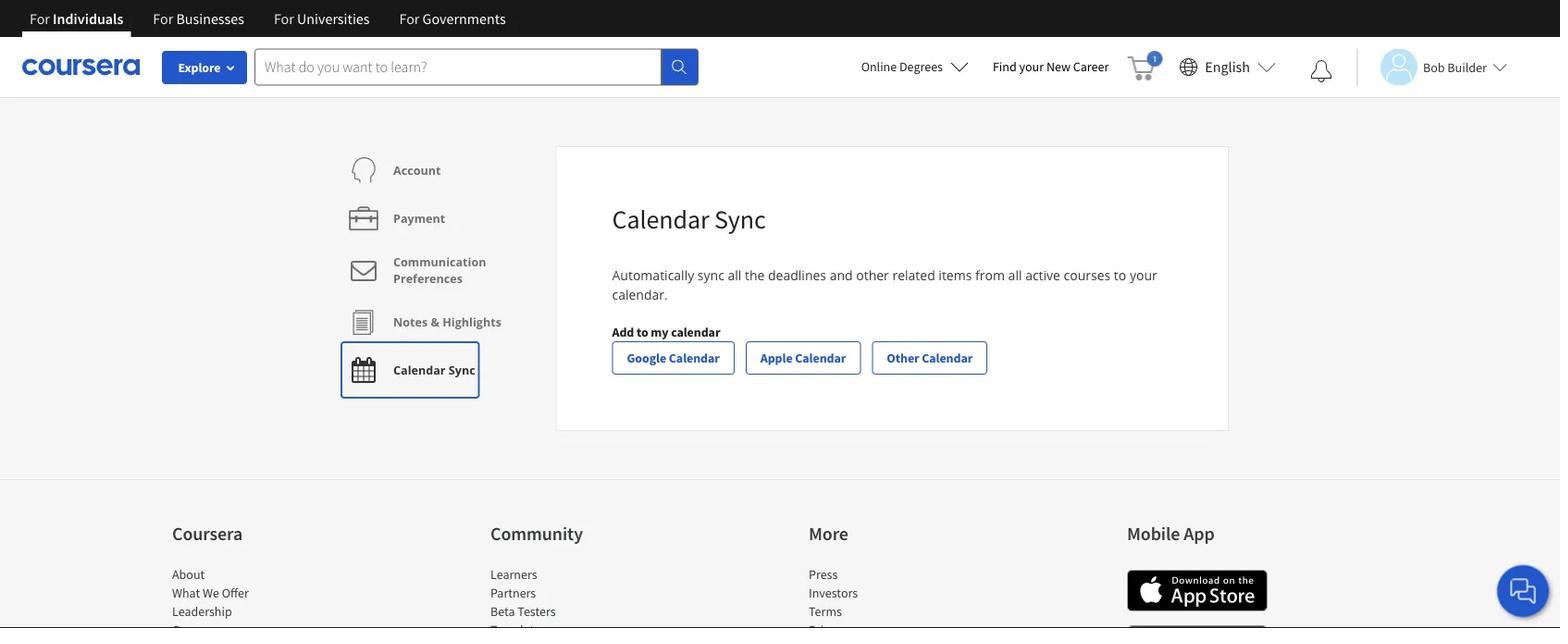 Task type: locate. For each thing, give the bounding box(es) containing it.
leadership
[[172, 603, 232, 620]]

sync up the
[[715, 203, 766, 236]]

for for businesses
[[153, 9, 173, 28]]

2 horizontal spatial list item
[[809, 621, 966, 628]]

1 list from the left
[[172, 566, 330, 628]]

learners link
[[491, 566, 537, 583]]

for for individuals
[[30, 9, 50, 28]]

to
[[1114, 267, 1127, 284], [637, 324, 649, 341]]

more
[[809, 522, 849, 546]]

terms
[[809, 603, 842, 620]]

other
[[856, 267, 889, 284]]

list
[[172, 566, 330, 628], [491, 566, 648, 628], [809, 566, 966, 628]]

3 list from the left
[[809, 566, 966, 628]]

1 vertical spatial calendar sync
[[393, 362, 475, 378]]

1 horizontal spatial list
[[491, 566, 648, 628]]

calendar right apple
[[795, 350, 846, 367]]

for
[[30, 9, 50, 28], [153, 9, 173, 28], [274, 9, 294, 28], [399, 9, 420, 28]]

bob builder button
[[1357, 49, 1508, 86]]

What do you want to learn? text field
[[255, 49, 662, 86]]

partners
[[491, 585, 536, 602]]

press
[[809, 566, 838, 583]]

related
[[893, 267, 936, 284]]

list item down press investors terms
[[809, 621, 966, 628]]

list item for coursera
[[172, 621, 330, 628]]

list item for community
[[491, 621, 648, 628]]

calendar
[[612, 203, 709, 236], [669, 350, 720, 367], [795, 350, 846, 367], [922, 350, 973, 367], [393, 362, 446, 378]]

sync
[[715, 203, 766, 236], [449, 362, 475, 378]]

1 for from the left
[[30, 9, 50, 28]]

communication preferences
[[393, 254, 486, 286]]

1 horizontal spatial all
[[1009, 267, 1022, 284]]

2 for from the left
[[153, 9, 173, 28]]

communication preferences link
[[345, 243, 542, 298]]

calendar down notes & highlights link at left
[[393, 362, 446, 378]]

from
[[976, 267, 1005, 284]]

new
[[1047, 58, 1071, 75]]

2 horizontal spatial list
[[809, 566, 966, 628]]

all right from
[[1009, 267, 1022, 284]]

2 list item from the left
[[491, 621, 648, 628]]

english
[[1205, 58, 1250, 76]]

highlights
[[443, 314, 502, 330]]

partners link
[[491, 585, 536, 602]]

0 vertical spatial calendar sync
[[612, 203, 766, 236]]

about what we offer leadership
[[172, 566, 249, 620]]

builder
[[1448, 59, 1487, 75]]

list containing about
[[172, 566, 330, 628]]

all
[[728, 267, 742, 284], [1009, 267, 1022, 284]]

explore button
[[162, 51, 247, 84]]

list item
[[172, 621, 330, 628], [491, 621, 648, 628], [809, 621, 966, 628]]

0 horizontal spatial calendar sync
[[393, 362, 475, 378]]

1 horizontal spatial list item
[[491, 621, 648, 628]]

for universities
[[274, 9, 370, 28]]

for for universities
[[274, 9, 294, 28]]

download on the app store image
[[1127, 570, 1268, 612]]

we
[[203, 585, 219, 602]]

1 horizontal spatial sync
[[715, 203, 766, 236]]

0 horizontal spatial to
[[637, 324, 649, 341]]

account settings element
[[331, 146, 556, 394]]

add to my calendar
[[612, 324, 720, 341]]

account link
[[345, 146, 441, 194]]

calendar sync
[[612, 203, 766, 236], [393, 362, 475, 378]]

0 horizontal spatial list
[[172, 566, 330, 628]]

1 list item from the left
[[172, 621, 330, 628]]

to right courses
[[1114, 267, 1127, 284]]

1 vertical spatial sync
[[449, 362, 475, 378]]

automatically
[[612, 267, 694, 284]]

offer
[[222, 585, 249, 602]]

all left the
[[728, 267, 742, 284]]

1 horizontal spatial calendar sync
[[612, 203, 766, 236]]

terms link
[[809, 603, 842, 620]]

about
[[172, 566, 205, 583]]

calendar for google
[[669, 350, 720, 367]]

1 horizontal spatial your
[[1130, 267, 1158, 284]]

universities
[[297, 9, 370, 28]]

2 list from the left
[[491, 566, 648, 628]]

communication
[[393, 254, 486, 270]]

learners
[[491, 566, 537, 583]]

calendar
[[671, 324, 720, 341]]

banner navigation
[[15, 0, 521, 37]]

list item down the testers
[[491, 621, 648, 628]]

online
[[861, 58, 897, 75]]

1 vertical spatial your
[[1130, 267, 1158, 284]]

show notifications image
[[1311, 60, 1333, 82]]

3 for from the left
[[274, 9, 294, 28]]

sync down highlights
[[449, 362, 475, 378]]

list for more
[[809, 566, 966, 628]]

0 horizontal spatial list item
[[172, 621, 330, 628]]

calendar right other on the right of the page
[[922, 350, 973, 367]]

None search field
[[255, 49, 699, 86]]

automatically sync all the deadlines and other related items from all active courses to your calendar.
[[612, 267, 1158, 304]]

calendar.
[[612, 286, 668, 304]]

calendar down calendar
[[669, 350, 720, 367]]

calendar sync down &
[[393, 362, 475, 378]]

0 vertical spatial to
[[1114, 267, 1127, 284]]

your right courses
[[1130, 267, 1158, 284]]

businesses
[[176, 9, 244, 28]]

calendar sync up the sync
[[612, 203, 766, 236]]

calendar inside button
[[669, 350, 720, 367]]

active
[[1026, 267, 1061, 284]]

4 for from the left
[[399, 9, 420, 28]]

apple calendar
[[761, 350, 846, 367]]

to left "my"
[[637, 324, 649, 341]]

for for governments
[[399, 9, 420, 28]]

online degrees button
[[847, 46, 984, 87]]

your
[[1020, 58, 1044, 75], [1130, 267, 1158, 284]]

0 vertical spatial your
[[1020, 58, 1044, 75]]

calendar sync inside account settings element
[[393, 362, 475, 378]]

beta testers link
[[491, 603, 556, 620]]

3 list item from the left
[[809, 621, 966, 628]]

list for community
[[491, 566, 648, 628]]

about link
[[172, 566, 205, 583]]

bob builder
[[1424, 59, 1487, 75]]

notes & highlights link
[[345, 298, 502, 346]]

for left individuals
[[30, 9, 50, 28]]

0 horizontal spatial all
[[728, 267, 742, 284]]

list containing learners
[[491, 566, 648, 628]]

0 vertical spatial sync
[[715, 203, 766, 236]]

courses
[[1064, 267, 1111, 284]]

0 horizontal spatial sync
[[449, 362, 475, 378]]

calendar inside account settings element
[[393, 362, 446, 378]]

2 all from the left
[[1009, 267, 1022, 284]]

other
[[887, 350, 920, 367]]

learners partners beta testers
[[491, 566, 556, 620]]

payment
[[393, 211, 445, 226]]

for left governments
[[399, 9, 420, 28]]

shopping cart: 1 item image
[[1128, 51, 1163, 81]]

app
[[1184, 522, 1215, 546]]

0 horizontal spatial your
[[1020, 58, 1044, 75]]

calendar for apple
[[795, 350, 846, 367]]

for left businesses
[[153, 9, 173, 28]]

1 horizontal spatial to
[[1114, 267, 1127, 284]]

list containing press
[[809, 566, 966, 628]]

for left universities
[[274, 9, 294, 28]]

your right find
[[1020, 58, 1044, 75]]

list item down "offer"
[[172, 621, 330, 628]]



Task type: vqa. For each thing, say whether or not it's contained in the screenshot.


Task type: describe. For each thing, give the bounding box(es) containing it.
coursera image
[[22, 52, 140, 82]]

mobile
[[1127, 522, 1180, 546]]

preferences
[[393, 271, 463, 286]]

calendar up automatically
[[612, 203, 709, 236]]

sync
[[698, 267, 725, 284]]

individuals
[[53, 9, 123, 28]]

calendar for other
[[922, 350, 973, 367]]

for businesses
[[153, 9, 244, 28]]

1 vertical spatial to
[[637, 324, 649, 341]]

online degrees
[[861, 58, 943, 75]]

what
[[172, 585, 200, 602]]

for governments
[[399, 9, 506, 28]]

english button
[[1172, 37, 1284, 97]]

bob
[[1424, 59, 1445, 75]]

community
[[491, 522, 583, 546]]

list for coursera
[[172, 566, 330, 628]]

get it on google play image
[[1127, 626, 1268, 628]]

add
[[612, 324, 634, 341]]

the
[[745, 267, 765, 284]]

account
[[393, 162, 441, 178]]

your inside the automatically sync all the deadlines and other related items from all active courses to your calendar.
[[1130, 267, 1158, 284]]

press investors terms
[[809, 566, 858, 620]]

other calendar button
[[872, 342, 988, 375]]

press link
[[809, 566, 838, 583]]

find your new career link
[[984, 56, 1118, 79]]

to inside the automatically sync all the deadlines and other related items from all active courses to your calendar.
[[1114, 267, 1127, 284]]

apple calendar button
[[746, 342, 861, 375]]

coursera
[[172, 522, 243, 546]]

sync inside account settings element
[[449, 362, 475, 378]]

beta
[[491, 603, 515, 620]]

notes & highlights
[[393, 314, 502, 330]]

for individuals
[[30, 9, 123, 28]]

my
[[651, 324, 669, 341]]

chat with us image
[[1509, 577, 1538, 606]]

deadlines
[[768, 267, 827, 284]]

mobile app
[[1127, 522, 1215, 546]]

and
[[830, 267, 853, 284]]

governments
[[423, 9, 506, 28]]

google calendar button
[[612, 342, 735, 375]]

degrees
[[900, 58, 943, 75]]

explore
[[178, 59, 221, 76]]

investors link
[[809, 585, 858, 602]]

career
[[1074, 58, 1109, 75]]

find your new career
[[993, 58, 1109, 75]]

find
[[993, 58, 1017, 75]]

&
[[431, 314, 440, 330]]

payment link
[[345, 194, 445, 243]]

apple
[[761, 350, 793, 367]]

1 all from the left
[[728, 267, 742, 284]]

testers
[[518, 603, 556, 620]]

list item for more
[[809, 621, 966, 628]]

investors
[[809, 585, 858, 602]]

other calendar
[[887, 350, 973, 367]]

what we offer link
[[172, 585, 249, 602]]

notes
[[393, 314, 428, 330]]

leadership link
[[172, 603, 232, 620]]

items
[[939, 267, 972, 284]]

google
[[627, 350, 667, 367]]

calendar sync link
[[345, 346, 475, 394]]

google calendar
[[627, 350, 720, 367]]



